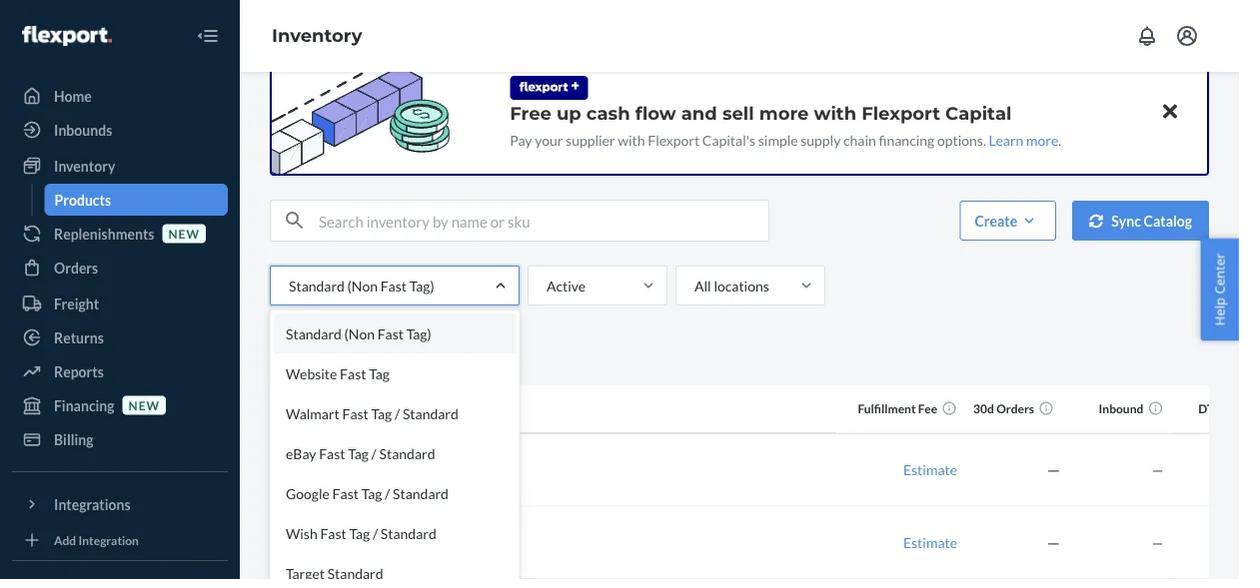 Task type: locate. For each thing, give the bounding box(es) containing it.
1 horizontal spatial new
[[168, 226, 200, 241]]

walmart fast tag / standard
[[286, 405, 459, 422]]

0 vertical spatial new
[[168, 226, 200, 241]]

google fast tag / standard
[[286, 485, 449, 502]]

1 ― from the top
[[1047, 461, 1061, 478]]

new down reports link
[[129, 398, 160, 413]]

1 estimate from the top
[[904, 461, 958, 478]]

pay
[[510, 131, 532, 148]]

0 vertical spatial more
[[760, 101, 809, 123]]

ful
[[1224, 402, 1240, 416]]

1 horizontal spatial inventory link
[[272, 25, 362, 47]]

freight
[[54, 295, 99, 312]]

/ for google
[[385, 485, 390, 502]]

locations
[[714, 277, 770, 294]]

name
[[329, 402, 361, 416]]

fulfillment fee
[[858, 402, 938, 416]]

sync catalog button
[[1073, 200, 1210, 240]]

1 estimate link from the top
[[904, 461, 958, 478]]

more up simple
[[760, 101, 809, 123]]

/ for wish
[[373, 525, 378, 542]]

up
[[557, 101, 582, 123]]

inventory
[[272, 25, 362, 47], [54, 157, 115, 174]]

reports
[[54, 363, 104, 380]]

/ up "456195588625"
[[373, 525, 378, 542]]

1 vertical spatial standard (non fast tag)
[[286, 325, 432, 342]]

2 estimate from the top
[[904, 534, 958, 551]]

0 vertical spatial with
[[814, 101, 857, 123]]

standard for google fast tag / standard
[[393, 485, 449, 502]]

billing
[[54, 431, 93, 448]]

1 vertical spatial new
[[129, 398, 160, 413]]

2 — from the top
[[1152, 534, 1164, 551]]

sync catalog
[[1112, 212, 1193, 229]]

flexport down flow
[[648, 131, 700, 148]]

orders
[[54, 259, 98, 276], [997, 402, 1035, 416]]

1 vertical spatial with
[[618, 131, 645, 148]]

0 vertical spatial ―
[[1047, 461, 1061, 478]]

30d orders
[[974, 402, 1035, 416]]

square image down ebay
[[286, 464, 302, 480]]

more
[[760, 101, 809, 123], [1027, 131, 1059, 148]]

flexport
[[862, 101, 941, 123], [648, 131, 700, 148]]

1 vertical spatial (non
[[345, 325, 375, 342]]

—
[[1152, 461, 1164, 478], [1152, 534, 1164, 551]]

2 estimate link from the top
[[904, 534, 958, 551]]

inbounds
[[54, 121, 112, 138]]

returns
[[54, 329, 104, 346]]

tag up 155496664 at the bottom of page
[[348, 445, 369, 462]]

estimate link
[[904, 461, 958, 478], [904, 534, 958, 551]]

inbound
[[1099, 402, 1144, 416]]

0 vertical spatial flexport
[[862, 101, 941, 123]]

help center
[[1211, 254, 1229, 326]]

orders right the 30d
[[997, 402, 1035, 416]]

walmart
[[286, 405, 340, 422]]

home link
[[12, 80, 228, 112]]

fast for website
[[340, 365, 366, 382]]

ebay
[[286, 445, 316, 462]]

new
[[168, 226, 200, 241], [129, 398, 160, 413]]

sync
[[1112, 212, 1141, 229]]

estimate for 155496664
[[904, 461, 958, 478]]

456195588625
[[329, 544, 427, 561]]

add
[[54, 533, 76, 548]]

― for 155496664
[[1047, 461, 1061, 478]]

tag for ebay
[[348, 445, 369, 462]]

tag)
[[410, 277, 435, 294], [407, 325, 432, 342]]

square image
[[286, 402, 302, 418], [286, 464, 302, 480]]

1 vertical spatial —
[[1152, 534, 1164, 551]]

tag for website
[[369, 365, 390, 382]]

/ right paper
[[372, 445, 377, 462]]

1 horizontal spatial inventory
[[272, 25, 362, 47]]

0 vertical spatial standard (non fast tag)
[[289, 277, 435, 294]]

/ right name
[[395, 405, 400, 422]]

all locations
[[695, 277, 770, 294]]

square image
[[286, 537, 302, 553]]

center
[[1211, 254, 1229, 295]]

standard (non fast tag)
[[289, 277, 435, 294], [286, 325, 432, 342]]

― for 456195588625
[[1047, 534, 1061, 551]]

with
[[814, 101, 857, 123], [618, 131, 645, 148]]

tag down paper
[[362, 485, 382, 502]]

Search inventory by name or sku text field
[[319, 200, 769, 240]]

products up website
[[282, 347, 337, 364]]

0 horizontal spatial new
[[129, 398, 160, 413]]

fast for google
[[333, 485, 359, 502]]

1 vertical spatial orders
[[997, 402, 1035, 416]]

— for 456195588625
[[1152, 534, 1164, 551]]

returns link
[[12, 322, 228, 354]]

0 vertical spatial estimate
[[904, 461, 958, 478]]

tag for google
[[362, 485, 382, 502]]

financing
[[54, 397, 115, 414]]

fee
[[919, 402, 938, 416]]

0 vertical spatial estimate link
[[904, 461, 958, 478]]

tag right name
[[371, 405, 392, 422]]

standard
[[289, 277, 345, 294], [286, 325, 342, 342], [403, 405, 459, 422], [379, 445, 435, 462], [393, 485, 449, 502], [381, 525, 437, 542]]

tag up "456195588625"
[[349, 525, 370, 542]]

orders up freight
[[54, 259, 98, 276]]

wish fast tag / standard
[[286, 525, 437, 542]]

estimate
[[904, 461, 958, 478], [904, 534, 958, 551]]

inventory link
[[272, 25, 362, 47], [12, 150, 228, 182]]

fast for wish
[[320, 525, 347, 542]]

pencil
[[329, 524, 368, 541]]

with up 'supply' at the right top
[[814, 101, 857, 123]]

0 horizontal spatial products
[[54, 191, 111, 208]]

free
[[510, 101, 552, 123]]

1 vertical spatial flexport
[[648, 131, 700, 148]]

0 horizontal spatial inventory link
[[12, 150, 228, 182]]

1 vertical spatial ―
[[1047, 534, 1061, 551]]

add integration link
[[12, 529, 228, 553]]

1 vertical spatial more
[[1027, 131, 1059, 148]]

0 vertical spatial —
[[1152, 461, 1164, 478]]

1 horizontal spatial orders
[[997, 402, 1035, 416]]

2 square image from the top
[[286, 464, 302, 480]]

with down cash
[[618, 131, 645, 148]]

tag for wish
[[349, 525, 370, 542]]

(non
[[348, 277, 378, 294], [345, 325, 375, 342]]

estimate link for 155496664
[[904, 461, 958, 478]]

155496664
[[329, 471, 403, 488]]

standard for ebay fast tag / standard
[[379, 445, 435, 462]]

ebay fast tag / standard
[[286, 445, 435, 462]]

1 horizontal spatial more
[[1027, 131, 1059, 148]]

your
[[535, 131, 563, 148]]

1 vertical spatial inventory link
[[12, 150, 228, 182]]

/
[[395, 405, 400, 422], [372, 445, 377, 462], [385, 485, 390, 502], [373, 525, 378, 542]]

all
[[695, 277, 711, 294]]

flexport up 'financing'
[[862, 101, 941, 123]]

fast for ebay
[[319, 445, 345, 462]]

0 vertical spatial inventory
[[272, 25, 362, 47]]

more right learn
[[1027, 131, 1059, 148]]

1 vertical spatial products
[[282, 347, 337, 364]]

tag down bundles
[[369, 365, 390, 382]]

1 vertical spatial estimate link
[[904, 534, 958, 551]]

1 — from the top
[[1152, 461, 1164, 478]]

square image down website
[[286, 402, 302, 418]]

―
[[1047, 461, 1061, 478], [1047, 534, 1061, 551]]

close image
[[1164, 99, 1178, 123]]

paper 155496664
[[329, 451, 403, 488]]

products
[[54, 191, 111, 208], [282, 347, 337, 364]]

open account menu image
[[1176, 24, 1200, 48]]

standard for walmart fast tag / standard
[[403, 405, 459, 422]]

new down products link
[[168, 226, 200, 241]]

0 vertical spatial products
[[54, 191, 111, 208]]

fast
[[381, 277, 407, 294], [378, 325, 404, 342], [340, 365, 366, 382], [342, 405, 369, 422], [319, 445, 345, 462], [333, 485, 359, 502], [320, 525, 347, 542]]

0 horizontal spatial inventory
[[54, 157, 115, 174]]

1 vertical spatial estimate
[[904, 534, 958, 551]]

options.
[[938, 131, 987, 148]]

0 horizontal spatial more
[[760, 101, 809, 123]]

2 ― from the top
[[1047, 534, 1061, 551]]

pencil 456195588625
[[329, 524, 427, 561]]

integrations button
[[12, 489, 228, 521]]

simple
[[759, 131, 798, 148]]

bundles
[[361, 347, 411, 364]]

products up replenishments
[[54, 191, 111, 208]]

0 horizontal spatial orders
[[54, 259, 98, 276]]

1 horizontal spatial flexport
[[862, 101, 941, 123]]

flexport logo image
[[22, 26, 112, 46]]

0 vertical spatial orders
[[54, 259, 98, 276]]

1 square image from the top
[[286, 402, 302, 418]]

1 vertical spatial inventory
[[54, 157, 115, 174]]

1 vertical spatial square image
[[286, 464, 302, 480]]

0 vertical spatial square image
[[286, 402, 302, 418]]

/ up wish fast tag / standard
[[385, 485, 390, 502]]



Task type: vqa. For each thing, say whether or not it's contained in the screenshot.
Replenishments
yes



Task type: describe. For each thing, give the bounding box(es) containing it.
30d
[[974, 402, 995, 416]]

1 vertical spatial tag)
[[407, 325, 432, 342]]

sync alt image
[[1090, 214, 1104, 228]]

create button
[[960, 200, 1057, 240]]

0 vertical spatial inventory link
[[272, 25, 362, 47]]

learn more link
[[989, 131, 1059, 148]]

products inside products link
[[54, 191, 111, 208]]

and
[[682, 101, 718, 123]]

/ for walmart
[[395, 405, 400, 422]]

estimate link for 456195588625
[[904, 534, 958, 551]]

chain
[[844, 131, 877, 148]]

0 vertical spatial tag)
[[410, 277, 435, 294]]

0 horizontal spatial flexport
[[648, 131, 700, 148]]

integrations
[[54, 496, 131, 513]]

financing
[[879, 131, 935, 148]]

freight link
[[12, 288, 228, 320]]

.
[[1059, 131, 1062, 148]]

fulfillment
[[858, 402, 916, 416]]

standard for wish fast tag / standard
[[381, 525, 437, 542]]

create
[[975, 212, 1018, 229]]

help center button
[[1201, 239, 1240, 341]]

paper
[[329, 451, 366, 468]]

sell
[[723, 101, 754, 123]]

supply
[[801, 131, 841, 148]]

1 horizontal spatial with
[[814, 101, 857, 123]]

flow
[[636, 101, 676, 123]]

new for financing
[[129, 398, 160, 413]]

open notifications image
[[1136, 24, 1160, 48]]

website fast tag
[[286, 365, 390, 382]]

capital's
[[703, 131, 756, 148]]

inbounds link
[[12, 114, 228, 146]]

catalog
[[1144, 212, 1193, 229]]

replenishments
[[54, 225, 154, 242]]

0 vertical spatial (non
[[348, 277, 378, 294]]

tag for walmart
[[371, 405, 392, 422]]

dtc ful
[[1199, 402, 1240, 416]]

cash
[[587, 101, 630, 123]]

— for 155496664
[[1152, 461, 1164, 478]]

active
[[547, 277, 586, 294]]

/ for ebay
[[372, 445, 377, 462]]

home
[[54, 87, 92, 104]]

dtc
[[1199, 402, 1222, 416]]

square image for 30d orders
[[286, 402, 302, 418]]

close navigation image
[[196, 24, 220, 48]]

fast for walmart
[[342, 405, 369, 422]]

products link
[[44, 184, 228, 216]]

website
[[286, 365, 337, 382]]

1 horizontal spatial products
[[282, 347, 337, 364]]

estimate for 456195588625
[[904, 534, 958, 551]]

wish
[[286, 525, 318, 542]]

new for replenishments
[[168, 226, 200, 241]]

orders link
[[12, 252, 228, 284]]

free up cash flow and sell more with flexport capital pay your supplier with flexport capital's simple supply chain financing options. learn more .
[[510, 101, 1062, 148]]

capital
[[946, 101, 1012, 123]]

learn
[[989, 131, 1024, 148]]

0 horizontal spatial with
[[618, 131, 645, 148]]

google
[[286, 485, 330, 502]]

billing link
[[12, 424, 228, 456]]

help
[[1211, 298, 1229, 326]]

supplier
[[566, 131, 615, 148]]

square image for ―
[[286, 464, 302, 480]]

add integration
[[54, 533, 139, 548]]

integration
[[78, 533, 139, 548]]

reports link
[[12, 356, 228, 388]]



